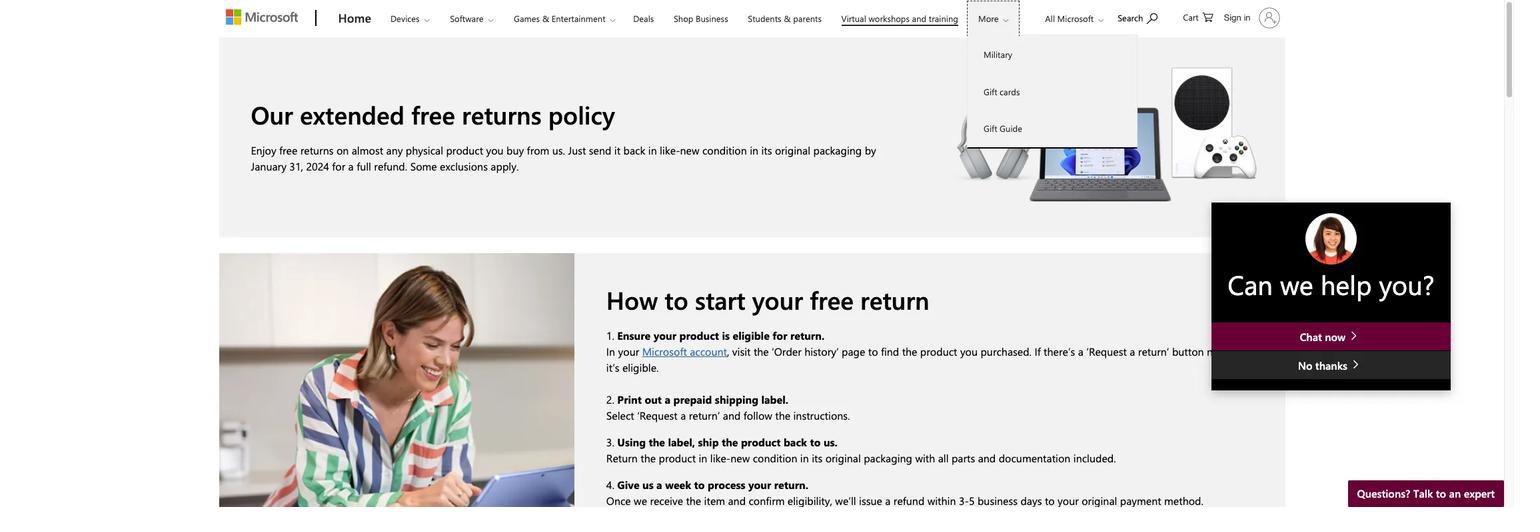 Task type: vqa. For each thing, say whether or not it's contained in the screenshot.
full
yes



Task type: locate. For each thing, give the bounding box(es) containing it.
0 horizontal spatial &
[[542, 13, 549, 24]]

and down shipping at the bottom
[[723, 409, 741, 423]]

microsoft right all
[[1057, 13, 1094, 24]]

like- right it in the left top of the page
[[660, 143, 680, 157]]

in
[[1244, 13, 1251, 23], [648, 143, 657, 157], [750, 143, 758, 157], [699, 451, 707, 465], [800, 451, 809, 465]]

1 vertical spatial gift
[[984, 123, 997, 134]]

0 vertical spatial packaging
[[813, 143, 862, 157]]

more button
[[967, 1, 1019, 36]]

for inside enjoy free returns on almost any physical product you buy from us. just send it back in like-new condition in its original packaging by january 31, 2024 for a full refund. some exclusions apply.
[[332, 159, 345, 173]]

and inside 2. print out a prepaid shipping label. select 'request a return' and follow the instructions.
[[723, 409, 741, 423]]

1 vertical spatial free
[[279, 143, 297, 157]]

using
[[617, 435, 646, 449]]

gift left 'guide'
[[984, 123, 997, 134]]

documentation
[[999, 451, 1071, 465]]

back
[[623, 143, 645, 157], [784, 435, 807, 449]]

0 vertical spatial for
[[332, 159, 345, 173]]

packaging inside 3. using the label, ship the product back to us. return the product in like-new condition in its original packaging with all parts and documentation included.
[[864, 451, 912, 465]]

0 vertical spatial gift
[[984, 86, 997, 97]]

microsoft
[[1057, 13, 1094, 24], [642, 345, 687, 359]]

gift cards link
[[968, 73, 1137, 110]]

0 vertical spatial new
[[680, 143, 699, 157]]

returns up 2024
[[300, 143, 334, 157]]

return. right process in the left of the page
[[774, 478, 808, 492]]

you up apply.
[[486, 143, 504, 157]]

to left an
[[1436, 486, 1446, 500]]

for up 'order
[[773, 329, 787, 343]]

no thanks
[[1298, 359, 1350, 373]]

back right it in the left top of the page
[[623, 143, 645, 157]]

0 vertical spatial you
[[486, 143, 504, 157]]

original inside enjoy free returns on almost any physical product you buy from us. just send it back in like-new condition in its original packaging by january 31, 2024 for a full refund. some exclusions apply.
[[775, 143, 810, 157]]

1 vertical spatial for
[[773, 329, 787, 343]]

'request down out
[[637, 409, 678, 423]]

the down 'using'
[[641, 451, 656, 465]]

0 horizontal spatial and
[[723, 409, 741, 423]]

to inside 3. using the label, ship the product back to us. return the product in like-new condition in its original packaging with all parts and documentation included.
[[810, 435, 821, 449]]

page
[[842, 345, 865, 359]]

microsoft image
[[226, 9, 298, 25]]

1 vertical spatial packaging
[[864, 451, 912, 465]]

1 vertical spatial back
[[784, 435, 807, 449]]

2 horizontal spatial and
[[978, 451, 996, 465]]

0 vertical spatial its
[[761, 143, 772, 157]]

2 vertical spatial and
[[978, 451, 996, 465]]

in inside 'link'
[[1244, 13, 1251, 23]]

product
[[446, 143, 483, 157], [679, 329, 719, 343], [920, 345, 957, 359], [741, 435, 781, 449], [659, 451, 696, 465]]

0 horizontal spatial packaging
[[813, 143, 862, 157]]

'request right there's
[[1086, 345, 1127, 359]]

you inside enjoy free returns on almost any physical product you buy from us. just send it back in like-new condition in its original packaging by january 31, 2024 for a full refund. some exclusions apply.
[[486, 143, 504, 157]]

virtual workshops and training
[[841, 13, 958, 24]]

packaging left with
[[864, 451, 912, 465]]

extended
[[300, 98, 405, 130]]

free inside enjoy free returns on almost any physical product you buy from us. just send it back in like-new condition in its original packaging by january 31, 2024 for a full refund. some exclusions apply.
[[279, 143, 297, 157]]

your down ensure
[[618, 345, 639, 359]]

1 vertical spatial you
[[960, 345, 978, 359]]

& left parents
[[784, 13, 791, 24]]

free up history'
[[810, 283, 854, 316]]

packaging inside enjoy free returns on almost any physical product you buy from us. just send it back in like-new condition in its original packaging by january 31, 2024 for a full refund. some exclusions apply.
[[813, 143, 862, 157]]

1 horizontal spatial and
[[912, 13, 926, 24]]

0 vertical spatial back
[[623, 143, 645, 157]]

& right games
[[542, 13, 549, 24]]

&
[[542, 13, 549, 24], [784, 13, 791, 24]]

label.
[[761, 393, 788, 407]]

gift inside 'gift guide' link
[[984, 123, 997, 134]]

0 vertical spatial return'
[[1138, 345, 1169, 359]]

next
[[1207, 345, 1227, 359]]

and right parts
[[978, 451, 996, 465]]

free up physical
[[411, 98, 455, 130]]

games
[[514, 13, 540, 24]]

sign
[[1224, 13, 1241, 23]]

packaging left by
[[813, 143, 862, 157]]

january
[[251, 159, 286, 173]]

thanks
[[1315, 359, 1347, 373]]

2 gift from the top
[[984, 123, 997, 134]]

return
[[606, 451, 638, 465]]

it's
[[606, 361, 619, 375]]

shipping
[[715, 393, 758, 407]]

you inside , visit the 'order history' page to find the product you purchased. if there's a 'request a return' button next to it, it's eligible.
[[960, 345, 978, 359]]

sign in
[[1224, 13, 1251, 23]]

microsoft up eligible.
[[642, 345, 687, 359]]

home
[[338, 10, 371, 26]]

product up the exclusions on the top
[[446, 143, 483, 157]]

0 horizontal spatial new
[[680, 143, 699, 157]]

your right process in the left of the page
[[748, 478, 771, 492]]

buy
[[507, 143, 524, 157]]

0 vertical spatial microsoft
[[1057, 13, 1094, 24]]

our
[[251, 98, 293, 130]]

1 horizontal spatial for
[[773, 329, 787, 343]]

us
[[642, 478, 654, 492]]

31,
[[289, 159, 303, 173]]

free up the 31, at the top
[[279, 143, 297, 157]]

a right there's
[[1078, 345, 1084, 359]]

0 horizontal spatial you
[[486, 143, 504, 157]]

sign in link
[[1216, 2, 1285, 34]]

0 horizontal spatial returns
[[300, 143, 334, 157]]

its
[[761, 143, 772, 157], [812, 451, 823, 465]]

start
[[695, 283, 745, 316]]

product up account
[[679, 329, 719, 343]]

return' down the prepaid
[[689, 409, 720, 423]]

2 & from the left
[[784, 13, 791, 24]]

0 vertical spatial and
[[912, 13, 926, 24]]

0 vertical spatial returns
[[462, 98, 542, 130]]

out
[[645, 393, 662, 407]]

1 vertical spatial 'request
[[637, 409, 678, 423]]

back inside enjoy free returns on almost any physical product you buy from us. just send it back in like-new condition in its original packaging by january 31, 2024 for a full refund. some exclusions apply.
[[623, 143, 645, 157]]

like-
[[660, 143, 680, 157], [710, 451, 731, 465]]

0 horizontal spatial back
[[623, 143, 645, 157]]

can we help you?
[[1228, 267, 1435, 302]]

product down 'follow'
[[741, 435, 781, 449]]

deals
[[633, 13, 654, 24]]

the down label.
[[775, 409, 790, 423]]

to left find
[[868, 345, 878, 359]]

apply.
[[491, 159, 519, 173]]

in
[[606, 345, 615, 359]]

cards
[[1000, 86, 1020, 97]]

all
[[938, 451, 949, 465]]

0 horizontal spatial return'
[[689, 409, 720, 423]]

1 vertical spatial new
[[731, 451, 750, 465]]

like- inside enjoy free returns on almost any physical product you buy from us. just send it back in like-new condition in its original packaging by january 31, 2024 for a full refund. some exclusions apply.
[[660, 143, 680, 157]]

some
[[410, 159, 437, 173]]

0 vertical spatial condition
[[702, 143, 747, 157]]

return' left the button
[[1138, 345, 1169, 359]]

return. up history'
[[790, 329, 825, 343]]

for down on
[[332, 159, 345, 173]]

a left full
[[348, 159, 354, 173]]

business
[[696, 13, 728, 24]]

product right find
[[920, 345, 957, 359]]

1 vertical spatial microsoft
[[642, 345, 687, 359]]

full
[[357, 159, 371, 173]]

to left start in the bottom left of the page
[[665, 283, 688, 316]]

0 horizontal spatial free
[[279, 143, 297, 157]]

1 horizontal spatial back
[[784, 435, 807, 449]]

more
[[978, 13, 999, 24]]

you left purchased.
[[960, 345, 978, 359]]

2.
[[606, 393, 614, 407]]

games & entertainment button
[[503, 1, 626, 36]]

all microsoft button
[[1035, 1, 1110, 36]]

0 vertical spatial return.
[[790, 329, 825, 343]]

it
[[614, 143, 621, 157]]

and left "training" on the top of page
[[912, 13, 926, 24]]

1 horizontal spatial its
[[812, 451, 823, 465]]

chat
[[1300, 330, 1322, 344]]

1 horizontal spatial new
[[731, 451, 750, 465]]

included.
[[1073, 451, 1116, 465]]

& inside students & parents link
[[784, 13, 791, 24]]

returns up buy
[[462, 98, 542, 130]]

the right ship
[[722, 435, 738, 449]]

0 vertical spatial like-
[[660, 143, 680, 157]]

1 horizontal spatial like-
[[710, 451, 731, 465]]

1 horizontal spatial microsoft
[[1057, 13, 1094, 24]]

1 vertical spatial original
[[825, 451, 861, 465]]

1 & from the left
[[542, 13, 549, 24]]

0 vertical spatial 'request
[[1086, 345, 1127, 359]]

history'
[[804, 345, 839, 359]]

to down instructions.
[[810, 435, 821, 449]]

1 horizontal spatial free
[[411, 98, 455, 130]]

product inside enjoy free returns on almost any physical product you buy from us. just send it back in like-new condition in its original packaging by january 31, 2024 for a full refund. some exclusions apply.
[[446, 143, 483, 157]]

0 horizontal spatial microsoft
[[642, 345, 687, 359]]

you
[[486, 143, 504, 157], [960, 345, 978, 359]]

gift inside gift cards link
[[984, 86, 997, 97]]

returns
[[462, 98, 542, 130], [300, 143, 334, 157]]

0 horizontal spatial like-
[[660, 143, 680, 157]]

1 horizontal spatial return'
[[1138, 345, 1169, 359]]

1 vertical spatial return'
[[689, 409, 720, 423]]

& inside games & entertainment dropdown button
[[542, 13, 549, 24]]

students & parents link
[[742, 1, 828, 33]]

1 horizontal spatial condition
[[753, 451, 797, 465]]

1 vertical spatial returns
[[300, 143, 334, 157]]

0 horizontal spatial its
[[761, 143, 772, 157]]

gift guide
[[984, 123, 1022, 134]]

2 vertical spatial free
[[810, 283, 854, 316]]

1 vertical spatial us.
[[824, 435, 838, 449]]

product inside 1. ensure your product is eligible for return. in your microsoft account
[[679, 329, 719, 343]]

1 gift from the top
[[984, 86, 997, 97]]

search button
[[1112, 2, 1164, 32]]

0 horizontal spatial us.
[[552, 143, 565, 157]]

1 horizontal spatial 'request
[[1086, 345, 1127, 359]]

us. left just
[[552, 143, 565, 157]]

0 horizontal spatial condition
[[702, 143, 747, 157]]

its inside 3. using the label, ship the product back to us. return the product in like-new condition in its original packaging with all parts and documentation included.
[[812, 451, 823, 465]]

1 horizontal spatial &
[[784, 13, 791, 24]]

0 vertical spatial original
[[775, 143, 810, 157]]

0 vertical spatial us.
[[552, 143, 565, 157]]

gift left cards
[[984, 86, 997, 97]]

1 horizontal spatial returns
[[462, 98, 542, 130]]

0 horizontal spatial original
[[775, 143, 810, 157]]

1 horizontal spatial original
[[825, 451, 861, 465]]

1 horizontal spatial us.
[[824, 435, 838, 449]]

like- down ship
[[710, 451, 731, 465]]

& for games
[[542, 13, 549, 24]]

exclusions
[[440, 159, 488, 173]]

us.
[[552, 143, 565, 157], [824, 435, 838, 449]]

1 vertical spatial its
[[812, 451, 823, 465]]

0 horizontal spatial 'request
[[637, 409, 678, 423]]

1 vertical spatial like-
[[710, 451, 731, 465]]

0 horizontal spatial for
[[332, 159, 345, 173]]

gift cards
[[984, 86, 1020, 97]]

us. down instructions.
[[824, 435, 838, 449]]

1 vertical spatial and
[[723, 409, 741, 423]]

condition inside enjoy free returns on almost any physical product you buy from us. just send it back in like-new condition in its original packaging by january 31, 2024 for a full refund. some exclusions apply.
[[702, 143, 747, 157]]

1 vertical spatial condition
[[753, 451, 797, 465]]

1 horizontal spatial packaging
[[864, 451, 912, 465]]

visit
[[732, 345, 751, 359]]

return.
[[790, 329, 825, 343], [774, 478, 808, 492]]

shop
[[674, 13, 693, 24]]

purchased.
[[981, 345, 1032, 359]]

expert
[[1464, 486, 1495, 500]]

parents
[[793, 13, 822, 24]]

1 horizontal spatial you
[[960, 345, 978, 359]]

to right the "week"
[[694, 478, 705, 492]]

how
[[606, 283, 658, 316]]

the
[[754, 345, 769, 359], [902, 345, 917, 359], [775, 409, 790, 423], [649, 435, 665, 449], [722, 435, 738, 449], [641, 451, 656, 465]]

person smiling while using a surface device. image
[[219, 253, 574, 507]]

instructions.
[[793, 409, 850, 423]]

eligible.
[[622, 361, 659, 375]]

on
[[336, 143, 349, 157]]

back down instructions.
[[784, 435, 807, 449]]

return' inside , visit the 'order history' page to find the product you purchased. if there's a 'request a return' button next to it, it's eligible.
[[1138, 345, 1169, 359]]

and
[[912, 13, 926, 24], [723, 409, 741, 423], [978, 451, 996, 465]]

students & parents
[[748, 13, 822, 24]]



Task type: describe. For each thing, give the bounding box(es) containing it.
our extended free returns policy
[[251, 98, 615, 130]]

games & entertainment
[[514, 13, 605, 24]]

students
[[748, 13, 781, 24]]

follow
[[744, 409, 772, 423]]

back inside 3. using the label, ship the product back to us. return the product in like-new condition in its original packaging with all parts and documentation included.
[[784, 435, 807, 449]]

can
[[1228, 267, 1273, 302]]

no
[[1298, 359, 1312, 373]]

to inside dropdown button
[[1436, 486, 1446, 500]]

microsoft account link
[[642, 345, 727, 359]]

send
[[589, 143, 611, 157]]

search
[[1118, 12, 1143, 23]]

is
[[722, 329, 730, 343]]

'request inside 2. print out a prepaid shipping label. select 'request a return' and follow the instructions.
[[637, 409, 678, 423]]

microsoft inside dropdown button
[[1057, 13, 1094, 24]]

cart
[[1183, 11, 1199, 23]]

& for students
[[784, 13, 791, 24]]

the right find
[[902, 345, 917, 359]]

if
[[1035, 345, 1041, 359]]

cart link
[[1183, 1, 1213, 33]]

a inside enjoy free returns on almost any physical product you buy from us. just send it back in like-new condition in its original packaging by january 31, 2024 for a full refund. some exclusions apply.
[[348, 159, 354, 173]]

1 vertical spatial return.
[[774, 478, 808, 492]]

all
[[1045, 13, 1055, 24]]

for inside 1. ensure your product is eligible for return. in your microsoft account
[[773, 329, 787, 343]]

enjoy free returns on almost any physical product you buy from us. just send it back in like-new condition in its original packaging by january 31, 2024 for a full refund. some exclusions apply.
[[251, 143, 876, 173]]

like- inside 3. using the label, ship the product back to us. return the product in like-new condition in its original packaging with all parts and documentation included.
[[710, 451, 731, 465]]

ensure
[[617, 329, 651, 343]]

from
[[527, 143, 549, 157]]

a down the prepaid
[[681, 409, 686, 423]]

product down label,
[[659, 451, 696, 465]]

return' inside 2. print out a prepaid shipping label. select 'request a return' and follow the instructions.
[[689, 409, 720, 423]]

help
[[1321, 267, 1372, 302]]

give
[[617, 478, 639, 492]]

account
[[690, 345, 727, 359]]

devices
[[391, 13, 420, 24]]

a variety of surface devices. image
[[930, 37, 1285, 237]]

2024
[[306, 159, 329, 173]]

questions? talk to an expert
[[1357, 486, 1495, 500]]

eligible
[[733, 329, 770, 343]]

workshops
[[869, 13, 910, 24]]

talk
[[1413, 486, 1433, 500]]

the down the eligible
[[754, 345, 769, 359]]

3. using the label, ship the product back to us. return the product in like-new condition in its original packaging with all parts and documentation included.
[[606, 435, 1119, 465]]

the inside 2. print out a prepaid shipping label. select 'request a return' and follow the instructions.
[[775, 409, 790, 423]]

policy
[[548, 98, 615, 130]]

'request inside , visit the 'order history' page to find the product you purchased. if there's a 'request a return' button next to it, it's eligible.
[[1086, 345, 1127, 359]]

how to start your free return
[[606, 283, 929, 316]]

button
[[1172, 345, 1204, 359]]

Search search field
[[1111, 2, 1171, 32]]

almost
[[352, 143, 383, 157]]

3.
[[606, 435, 614, 449]]

enjoy
[[251, 143, 276, 157]]

print
[[617, 393, 642, 407]]

returns inside enjoy free returns on almost any physical product you buy from us. just send it back in like-new condition in its original packaging by january 31, 2024 for a full refund. some exclusions apply.
[[300, 143, 334, 157]]

gift for gift cards
[[984, 86, 997, 97]]

, visit the 'order history' page to find the product you purchased. if there's a 'request a return' button next to it, it's eligible.
[[606, 345, 1251, 375]]

a right us at the bottom left of page
[[656, 478, 662, 492]]

physical
[[406, 143, 443, 157]]

us. inside 3. using the label, ship the product back to us. return the product in like-new condition in its original packaging with all parts and documentation included.
[[824, 435, 838, 449]]

1.
[[606, 329, 614, 343]]

questions? talk to an expert button
[[1348, 480, 1504, 507]]

your up the eligible
[[752, 283, 803, 316]]

training
[[929, 13, 958, 24]]

by
[[865, 143, 876, 157]]

the left label,
[[649, 435, 665, 449]]

gift for gift guide
[[984, 123, 997, 134]]

guide
[[1000, 123, 1022, 134]]

home link
[[332, 1, 378, 37]]

ship
[[698, 435, 719, 449]]

product inside , visit the 'order history' page to find the product you purchased. if there's a 'request a return' button next to it, it's eligible.
[[920, 345, 957, 359]]

chat now button
[[1212, 322, 1451, 350]]

any
[[386, 143, 403, 157]]

return
[[860, 283, 929, 316]]

entertainment
[[552, 13, 605, 24]]

now
[[1325, 330, 1346, 344]]

to left it,
[[1230, 345, 1240, 359]]

week
[[665, 478, 691, 492]]

4. give us a week to process your return.
[[606, 478, 808, 492]]

return. inside 1. ensure your product is eligible for return. in your microsoft account
[[790, 329, 825, 343]]

virtual workshops and training link
[[835, 1, 964, 33]]

new inside enjoy free returns on almost any physical product you buy from us. just send it back in like-new condition in its original packaging by january 31, 2024 for a full refund. some exclusions apply.
[[680, 143, 699, 157]]

military link
[[968, 36, 1137, 73]]

its inside enjoy free returns on almost any physical product you buy from us. just send it back in like-new condition in its original packaging by january 31, 2024 for a full refund. some exclusions apply.
[[761, 143, 772, 157]]

new inside 3. using the label, ship the product back to us. return the product in like-new condition in its original packaging with all parts and documentation included.
[[731, 451, 750, 465]]

0 vertical spatial free
[[411, 98, 455, 130]]

it,
[[1243, 345, 1251, 359]]

label,
[[668, 435, 695, 449]]

shop business
[[674, 13, 728, 24]]

your up microsoft account link
[[654, 329, 676, 343]]

and inside 3. using the label, ship the product back to us. return the product in like-new condition in its original packaging with all parts and documentation included.
[[978, 451, 996, 465]]

virtual
[[841, 13, 866, 24]]

software
[[450, 13, 483, 24]]

original inside 3. using the label, ship the product back to us. return the product in like-new condition in its original packaging with all parts and documentation included.
[[825, 451, 861, 465]]

condition inside 3. using the label, ship the product back to us. return the product in like-new condition in its original packaging with all parts and documentation included.
[[753, 451, 797, 465]]

,
[[727, 345, 729, 359]]

deals link
[[627, 1, 660, 33]]

process
[[708, 478, 745, 492]]

us. inside enjoy free returns on almost any physical product you buy from us. just send it back in like-new condition in its original packaging by january 31, 2024 for a full refund. some exclusions apply.
[[552, 143, 565, 157]]

gift guide link
[[968, 110, 1137, 147]]

a left the button
[[1130, 345, 1135, 359]]

microsoft inside 1. ensure your product is eligible for return. in your microsoft account
[[642, 345, 687, 359]]

a right out
[[665, 393, 670, 407]]

2 horizontal spatial free
[[810, 283, 854, 316]]

'order
[[772, 345, 802, 359]]

shop business link
[[668, 1, 734, 33]]

you?
[[1379, 267, 1435, 302]]



